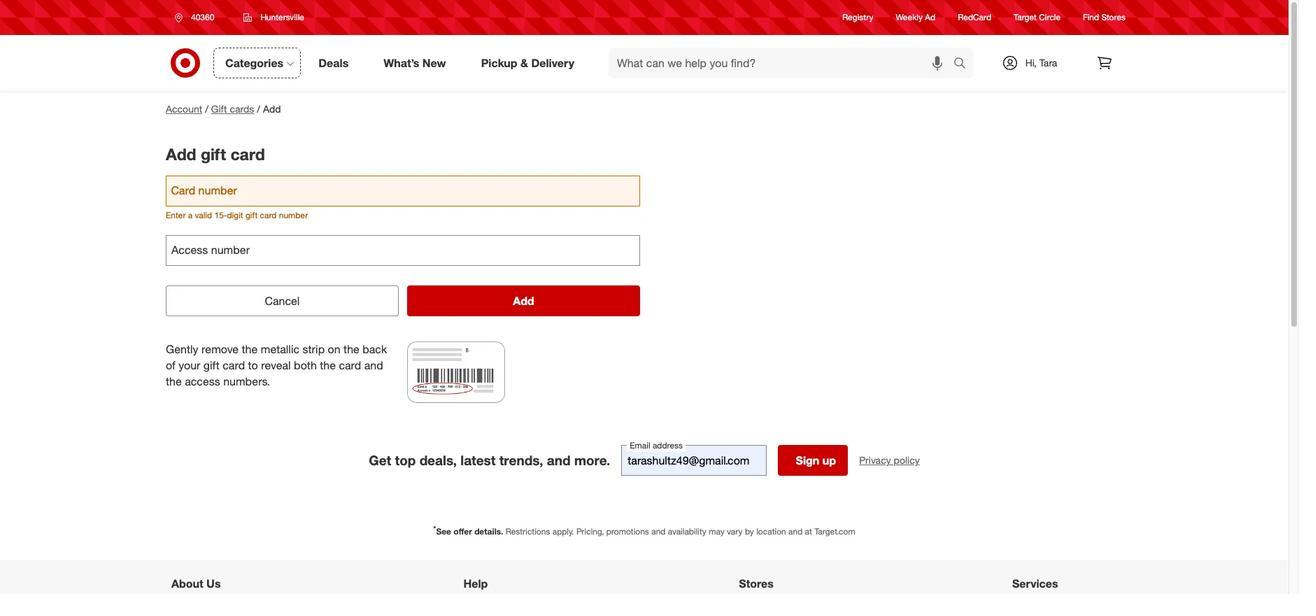 Task type: vqa. For each thing, say whether or not it's contained in the screenshot.
About
yes



Task type: describe. For each thing, give the bounding box(es) containing it.
what's new link
[[372, 48, 464, 78]]

pickup & delivery link
[[469, 48, 592, 78]]

cancel
[[265, 294, 300, 308]]

add for add button
[[513, 294, 535, 308]]

tara
[[1040, 57, 1058, 69]]

your
[[179, 358, 200, 372]]

15-
[[214, 210, 227, 220]]

latest
[[461, 452, 496, 469]]

availability
[[668, 527, 707, 537]]

card left number
[[260, 210, 277, 220]]

sign up
[[796, 454, 836, 468]]

policy
[[894, 454, 920, 466]]

gift card number locations image image
[[407, 341, 505, 403]]

target
[[1014, 12, 1037, 23]]

1 horizontal spatial stores
[[1102, 12, 1126, 23]]

hi, tara
[[1026, 57, 1058, 69]]

help
[[464, 577, 488, 591]]

new
[[423, 56, 446, 70]]

weekly ad link
[[896, 11, 936, 23]]

1 horizontal spatial add
[[263, 103, 281, 115]]

search button
[[948, 48, 981, 81]]

location
[[757, 527, 786, 537]]

sign
[[796, 454, 820, 468]]

add button
[[407, 285, 640, 316]]

find
[[1084, 12, 1100, 23]]

us
[[207, 577, 221, 591]]

pickup & delivery
[[481, 56, 575, 70]]

promotions
[[607, 527, 649, 537]]

gently
[[166, 342, 198, 356]]

deals,
[[420, 452, 457, 469]]

card down cards
[[231, 144, 265, 164]]

privacy policy link
[[860, 454, 920, 468]]

account / gift cards / add
[[166, 103, 281, 115]]

add for add gift card
[[166, 144, 196, 164]]

pickup
[[481, 56, 518, 70]]

huntersville button
[[235, 5, 313, 30]]

access
[[185, 374, 220, 388]]

the down of
[[166, 374, 182, 388]]

target.com
[[815, 527, 856, 537]]

and left availability
[[652, 527, 666, 537]]

restrictions
[[506, 527, 550, 537]]

by
[[745, 527, 754, 537]]

about
[[171, 577, 203, 591]]

valid
[[195, 210, 212, 220]]

the down on
[[320, 358, 336, 372]]

and left 'at' in the bottom of the page
[[789, 527, 803, 537]]

trends,
[[499, 452, 543, 469]]

get
[[369, 452, 391, 469]]

redcard link
[[958, 11, 992, 23]]

enter
[[166, 210, 186, 220]]

2 / from the left
[[257, 103, 260, 115]]

apply.
[[553, 527, 574, 537]]

40360
[[191, 12, 214, 22]]

categories
[[225, 56, 284, 70]]

strip
[[303, 342, 325, 356]]

add gift card
[[166, 144, 265, 164]]

deals link
[[307, 48, 366, 78]]

0 vertical spatial gift
[[201, 144, 226, 164]]

number
[[279, 210, 308, 220]]

find stores
[[1084, 12, 1126, 23]]

the up to
[[242, 342, 258, 356]]

on
[[328, 342, 341, 356]]

sign up button
[[778, 445, 848, 476]]

details.
[[475, 527, 503, 537]]

top
[[395, 452, 416, 469]]

privacy
[[860, 454, 891, 466]]

reveal
[[261, 358, 291, 372]]

metallic
[[261, 342, 300, 356]]

find stores link
[[1084, 11, 1126, 23]]

cards
[[230, 103, 254, 115]]



Task type: locate. For each thing, give the bounding box(es) containing it.
digit
[[227, 210, 243, 220]]

card
[[231, 144, 265, 164], [260, 210, 277, 220], [223, 358, 245, 372], [339, 358, 361, 372]]

see
[[436, 527, 451, 537]]

categories link
[[213, 48, 301, 78]]

huntersville
[[261, 12, 304, 22]]

about us
[[171, 577, 221, 591]]

2 vertical spatial gift
[[204, 358, 220, 372]]

the
[[242, 342, 258, 356], [344, 342, 360, 356], [320, 358, 336, 372], [166, 374, 182, 388]]

back
[[363, 342, 387, 356]]

weekly
[[896, 12, 923, 23]]

pricing,
[[577, 527, 604, 537]]

enter a valid 15-digit gift card number
[[166, 210, 308, 220]]

40360 button
[[166, 5, 229, 30]]

services
[[1013, 577, 1059, 591]]

2 horizontal spatial add
[[513, 294, 535, 308]]

search
[[948, 57, 981, 71]]

offer
[[454, 527, 472, 537]]

1 vertical spatial gift
[[246, 210, 258, 220]]

What can we help you find? suggestions appear below search field
[[609, 48, 957, 78]]

and inside gently remove the metallic strip on the back of your gift card to reveal both the card and the access numbers.
[[364, 358, 383, 372]]

stores
[[1102, 12, 1126, 23], [739, 577, 774, 591]]

ad
[[925, 12, 936, 23]]

hi,
[[1026, 57, 1037, 69]]

cancel button
[[166, 285, 399, 316]]

0 horizontal spatial /
[[205, 103, 208, 115]]

what's
[[384, 56, 420, 70]]

registry link
[[843, 11, 874, 23]]

gift down remove at the left bottom
[[204, 358, 220, 372]]

0 vertical spatial stores
[[1102, 12, 1126, 23]]

more.
[[575, 452, 611, 469]]

0 horizontal spatial stores
[[739, 577, 774, 591]]

2 vertical spatial add
[[513, 294, 535, 308]]

the right on
[[344, 342, 360, 356]]

0 vertical spatial add
[[263, 103, 281, 115]]

/ right cards
[[257, 103, 260, 115]]

at
[[805, 527, 812, 537]]

gift inside gently remove the metallic strip on the back of your gift card to reveal both the card and the access numbers.
[[204, 358, 220, 372]]

redcard
[[958, 12, 992, 23]]

target circle link
[[1014, 11, 1061, 23]]

target circle
[[1014, 12, 1061, 23]]

card left to
[[223, 358, 245, 372]]

card down on
[[339, 358, 361, 372]]

get top deals, latest trends, and more.
[[369, 452, 611, 469]]

both
[[294, 358, 317, 372]]

* see offer details. restrictions apply. pricing, promotions and availability may vary by location and at target.com
[[433, 524, 856, 537]]

add
[[263, 103, 281, 115], [166, 144, 196, 164], [513, 294, 535, 308]]

stores down by on the bottom
[[739, 577, 774, 591]]

0 horizontal spatial add
[[166, 144, 196, 164]]

add inside button
[[513, 294, 535, 308]]

account link
[[166, 103, 202, 115]]

of
[[166, 358, 176, 372]]

None telephone field
[[166, 175, 640, 206], [166, 235, 640, 266], [166, 175, 640, 206], [166, 235, 640, 266]]

and
[[364, 358, 383, 372], [547, 452, 571, 469], [652, 527, 666, 537], [789, 527, 803, 537]]

gift right digit
[[246, 210, 258, 220]]

1 / from the left
[[205, 103, 208, 115]]

registry
[[843, 12, 874, 23]]

*
[[433, 524, 436, 533]]

privacy policy
[[860, 454, 920, 466]]

&
[[521, 56, 528, 70]]

and down back on the left bottom of page
[[364, 358, 383, 372]]

deals
[[319, 56, 349, 70]]

to
[[248, 358, 258, 372]]

stores right find at the top right of the page
[[1102, 12, 1126, 23]]

gift cards link
[[211, 103, 254, 115]]

account
[[166, 103, 202, 115]]

1 vertical spatial stores
[[739, 577, 774, 591]]

circle
[[1040, 12, 1061, 23]]

None text field
[[622, 445, 767, 476]]

gift
[[201, 144, 226, 164], [246, 210, 258, 220], [204, 358, 220, 372]]

delivery
[[532, 56, 575, 70]]

gift
[[211, 103, 227, 115]]

numbers.
[[223, 374, 270, 388]]

weekly ad
[[896, 12, 936, 23]]

gently remove the metallic strip on the back of your gift card to reveal both the card and the access numbers.
[[166, 342, 387, 388]]

1 vertical spatial add
[[166, 144, 196, 164]]

vary
[[727, 527, 743, 537]]

what's new
[[384, 56, 446, 70]]

/ left gift
[[205, 103, 208, 115]]

may
[[709, 527, 725, 537]]

and left more.
[[547, 452, 571, 469]]

a
[[188, 210, 193, 220]]

1 horizontal spatial /
[[257, 103, 260, 115]]

gift down gift
[[201, 144, 226, 164]]

up
[[823, 454, 836, 468]]

remove
[[202, 342, 239, 356]]



